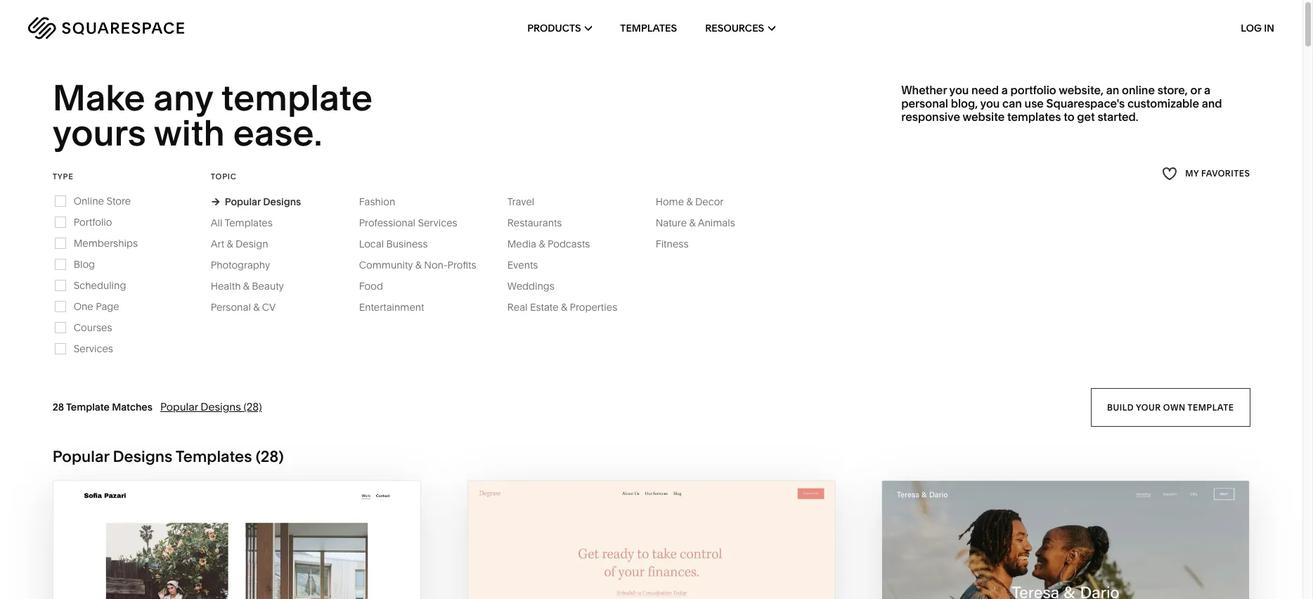 Task type: vqa. For each thing, say whether or not it's contained in the screenshot.
the top the Podcasts
no



Task type: locate. For each thing, give the bounding box(es) containing it.
1 vertical spatial template
[[1188, 402, 1235, 412]]

media
[[508, 238, 537, 250]]

a right or
[[1205, 83, 1211, 97]]

1 vertical spatial services
[[74, 342, 113, 355]]

store,
[[1158, 83, 1189, 97]]

my favorites link
[[1163, 164, 1251, 183]]

1 a from the left
[[1002, 83, 1009, 97]]

28
[[53, 401, 64, 413], [261, 447, 279, 466]]

0 vertical spatial designs
[[263, 195, 301, 208]]

designs up 'all templates' link
[[263, 195, 301, 208]]

templates link
[[621, 0, 677, 56]]

popular up all templates
[[225, 195, 261, 208]]

1 horizontal spatial 28
[[261, 447, 279, 466]]

& for cv
[[253, 301, 260, 314]]

& right "art"
[[227, 238, 233, 250]]

1 vertical spatial popular
[[160, 400, 198, 413]]

1 horizontal spatial template
[[1188, 402, 1235, 412]]

2 a from the left
[[1205, 83, 1211, 97]]

business
[[387, 238, 428, 250]]

online
[[74, 195, 104, 207]]

popular designs link
[[211, 195, 301, 208]]

build
[[1108, 402, 1135, 412]]

1 vertical spatial designs
[[201, 400, 241, 413]]

website,
[[1059, 83, 1104, 97]]

services down courses
[[74, 342, 113, 355]]

0 horizontal spatial template
[[221, 76, 373, 120]]

0 horizontal spatial you
[[950, 83, 970, 97]]

beauty
[[252, 280, 284, 292]]

home
[[656, 195, 684, 208]]

community
[[359, 259, 413, 271]]

events
[[508, 259, 538, 271]]

popular right matches
[[160, 400, 198, 413]]

0 horizontal spatial designs
[[113, 447, 173, 466]]

local business
[[359, 238, 428, 250]]

my favorites
[[1186, 168, 1251, 179]]

nature & animals link
[[656, 217, 750, 229]]

real estate & properties link
[[508, 301, 632, 314]]

products button
[[528, 0, 592, 56]]

whether you need a portfolio website, an online store, or a personal blog, you can use squarespace's customizable and responsive website templates to get started.
[[902, 83, 1223, 124]]

degraw image
[[468, 481, 835, 599]]

1 horizontal spatial designs
[[201, 400, 241, 413]]

28 left template
[[53, 401, 64, 413]]

& right health
[[243, 280, 250, 292]]

services up business at the top left of the page
[[418, 217, 458, 229]]

popular down template
[[53, 447, 109, 466]]

pazari image
[[53, 481, 420, 599]]

local
[[359, 238, 384, 250]]

0 horizontal spatial a
[[1002, 83, 1009, 97]]

your
[[1137, 402, 1162, 412]]

1 horizontal spatial services
[[418, 217, 458, 229]]

designs for popular designs (28)
[[201, 400, 241, 413]]

& right nature
[[690, 217, 696, 229]]

&
[[687, 195, 693, 208], [690, 217, 696, 229], [227, 238, 233, 250], [539, 238, 546, 250], [416, 259, 422, 271], [243, 280, 250, 292], [253, 301, 260, 314], [561, 301, 568, 314]]

& for design
[[227, 238, 233, 250]]

build your own template button
[[1092, 388, 1251, 427]]

& left cv
[[253, 301, 260, 314]]

)
[[279, 447, 284, 466]]

0 vertical spatial popular
[[225, 195, 261, 208]]

& for beauty
[[243, 280, 250, 292]]

0 horizontal spatial 28
[[53, 401, 64, 413]]

community & non-profits
[[359, 259, 477, 271]]

template inside make any template yours with ease.
[[221, 76, 373, 120]]

template
[[221, 76, 373, 120], [1188, 402, 1235, 412]]

in
[[1265, 22, 1275, 34]]

portfolio
[[74, 216, 112, 228]]

all
[[211, 217, 223, 229]]

2 horizontal spatial designs
[[263, 195, 301, 208]]

1 horizontal spatial a
[[1205, 83, 1211, 97]]

you
[[950, 83, 970, 97], [981, 96, 1001, 110]]

1 horizontal spatial popular
[[160, 400, 198, 413]]

you left "can" at the right
[[981, 96, 1001, 110]]

0 horizontal spatial popular
[[53, 447, 109, 466]]

one
[[74, 300, 93, 313]]

& for decor
[[687, 195, 693, 208]]

28 down (28)
[[261, 447, 279, 466]]

topic
[[211, 171, 237, 181]]

& right media
[[539, 238, 546, 250]]

services
[[418, 217, 458, 229], [74, 342, 113, 355]]

can
[[1003, 96, 1023, 110]]

all templates link
[[211, 217, 287, 229]]

popular
[[225, 195, 261, 208], [160, 400, 198, 413], [53, 447, 109, 466]]

popular designs
[[225, 195, 301, 208]]

health & beauty
[[211, 280, 284, 292]]

designs down matches
[[113, 447, 173, 466]]

& left the non- in the top of the page
[[416, 259, 422, 271]]

an
[[1107, 83, 1120, 97]]

& right home
[[687, 195, 693, 208]]

animals
[[698, 217, 736, 229]]

products
[[528, 22, 581, 34]]

design
[[236, 238, 268, 250]]

popular for popular designs templates ( 28 )
[[53, 447, 109, 466]]

2 horizontal spatial popular
[[225, 195, 261, 208]]

favorites
[[1202, 168, 1251, 179]]

you left need at the right
[[950, 83, 970, 97]]

online
[[1123, 83, 1156, 97]]

0 vertical spatial template
[[221, 76, 373, 120]]

designs for popular designs templates ( 28 )
[[113, 447, 173, 466]]

template inside button
[[1188, 402, 1235, 412]]

personal
[[211, 301, 251, 314]]

weddings
[[508, 280, 555, 292]]

art
[[211, 238, 224, 250]]

log             in link
[[1242, 22, 1275, 34]]

2 vertical spatial popular
[[53, 447, 109, 466]]

a right need at the right
[[1002, 83, 1009, 97]]

build your own template
[[1108, 402, 1235, 412]]

2 vertical spatial designs
[[113, 447, 173, 466]]

dario image
[[883, 481, 1250, 599]]

templates
[[621, 22, 677, 34], [225, 217, 273, 229], [176, 447, 252, 466]]

designs left (28)
[[201, 400, 241, 413]]

food
[[359, 280, 383, 292]]

0 vertical spatial 28
[[53, 401, 64, 413]]

templates
[[1008, 110, 1062, 124]]

& for animals
[[690, 217, 696, 229]]



Task type: describe. For each thing, give the bounding box(es) containing it.
& for podcasts
[[539, 238, 546, 250]]

to
[[1064, 110, 1075, 124]]

nature & animals
[[656, 217, 736, 229]]

memberships
[[74, 237, 138, 250]]

real estate & properties
[[508, 301, 618, 314]]

2 vertical spatial templates
[[176, 447, 252, 466]]

fitness
[[656, 238, 689, 250]]

squarespace's
[[1047, 96, 1126, 110]]

matches
[[112, 401, 153, 413]]

blog,
[[952, 96, 979, 110]]

cv
[[262, 301, 276, 314]]

estate
[[530, 301, 559, 314]]

personal & cv
[[211, 301, 276, 314]]

make
[[53, 76, 145, 120]]

portfolio
[[1011, 83, 1057, 97]]

travel
[[508, 195, 535, 208]]

non-
[[424, 259, 448, 271]]

one page
[[74, 300, 119, 313]]

with
[[154, 111, 225, 155]]

photography
[[211, 259, 270, 271]]

customizable
[[1128, 96, 1200, 110]]

local business link
[[359, 238, 442, 250]]

whether
[[902, 83, 948, 97]]

(
[[256, 447, 261, 466]]

my
[[1186, 168, 1200, 179]]

store
[[106, 195, 131, 207]]

entertainment
[[359, 301, 425, 314]]

art & design
[[211, 238, 268, 250]]

art & design link
[[211, 238, 282, 250]]

make any template yours with ease.
[[53, 76, 381, 155]]

log             in
[[1242, 22, 1275, 34]]

professional services
[[359, 217, 458, 229]]

resources
[[706, 22, 765, 34]]

online store
[[74, 195, 131, 207]]

1 horizontal spatial you
[[981, 96, 1001, 110]]

or
[[1191, 83, 1202, 97]]

restaurants
[[508, 217, 562, 229]]

home & decor
[[656, 195, 724, 208]]

pazari element
[[53, 481, 420, 599]]

entertainment link
[[359, 301, 439, 314]]

restaurants link
[[508, 217, 576, 229]]

template
[[66, 401, 110, 413]]

get
[[1078, 110, 1096, 124]]

1 vertical spatial templates
[[225, 217, 273, 229]]

blog
[[74, 258, 95, 271]]

squarespace logo image
[[28, 17, 184, 39]]

& right estate
[[561, 301, 568, 314]]

popular for popular designs (28)
[[160, 400, 198, 413]]

ease.
[[233, 111, 323, 155]]

events link
[[508, 259, 552, 271]]

started.
[[1098, 110, 1139, 124]]

popular for popular designs
[[225, 195, 261, 208]]

0 horizontal spatial services
[[74, 342, 113, 355]]

squarespace logo link
[[28, 17, 278, 39]]

home & decor link
[[656, 195, 738, 208]]

type
[[53, 171, 74, 181]]

website
[[963, 110, 1005, 124]]

personal
[[902, 96, 949, 110]]

decor
[[696, 195, 724, 208]]

own
[[1164, 402, 1186, 412]]

any
[[154, 76, 213, 120]]

responsive
[[902, 110, 961, 124]]

food link
[[359, 280, 397, 292]]

(28)
[[244, 400, 262, 413]]

need
[[972, 83, 1000, 97]]

travel link
[[508, 195, 549, 208]]

dario element
[[883, 481, 1250, 599]]

0 vertical spatial services
[[418, 217, 458, 229]]

health & beauty link
[[211, 280, 298, 292]]

real
[[508, 301, 528, 314]]

popular designs templates ( 28 )
[[53, 447, 284, 466]]

media & podcasts link
[[508, 238, 605, 250]]

designs for popular designs
[[263, 195, 301, 208]]

photography link
[[211, 259, 284, 271]]

fashion link
[[359, 195, 410, 208]]

media & podcasts
[[508, 238, 590, 250]]

0 vertical spatial templates
[[621, 22, 677, 34]]

professional
[[359, 217, 416, 229]]

popular designs (28) link
[[160, 400, 262, 413]]

popular designs (28)
[[160, 400, 262, 413]]

weddings link
[[508, 280, 569, 292]]

1 vertical spatial 28
[[261, 447, 279, 466]]

resources button
[[706, 0, 776, 56]]

& for non-
[[416, 259, 422, 271]]

log
[[1242, 22, 1263, 34]]

yours
[[53, 111, 146, 155]]

degraw element
[[468, 481, 835, 599]]

community & non-profits link
[[359, 259, 491, 271]]

fashion
[[359, 195, 396, 208]]

28 template matches
[[53, 401, 153, 413]]



